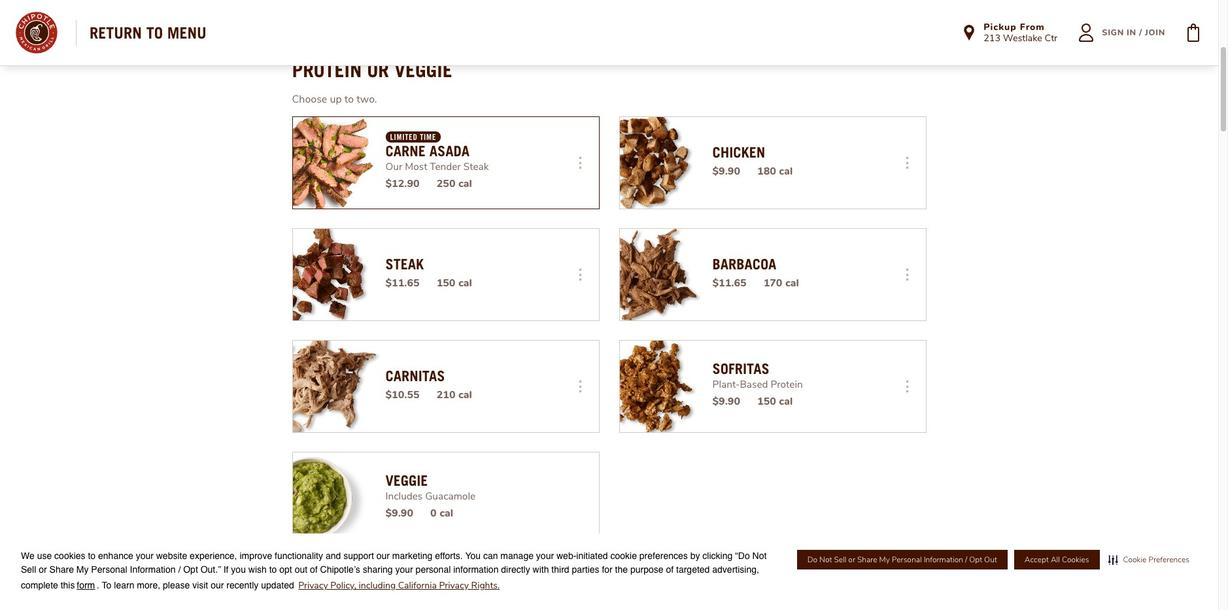 Task type: vqa. For each thing, say whether or not it's contained in the screenshot.


Task type: describe. For each thing, give the bounding box(es) containing it.
rights.
[[471, 580, 500, 592]]

$11.65 for barbacoa
[[713, 276, 747, 290]]

this
[[61, 580, 75, 591]]

cookies
[[54, 551, 85, 562]]

barbacoa
[[713, 256, 777, 273]]

cookies
[[1062, 555, 1090, 565]]

you
[[465, 551, 481, 562]]

improve
[[240, 551, 272, 562]]

/ inside we use cookies to enhance your website experience, improve functionality and support our marketing efforts. you can manage your web-initiated cookie preferences by clicking "do not sell or share my personal information / opt out." if you wish to opt out of chipotle's sharing your personal information directly with third parties for the purpose of targeted advertising, complete this
[[178, 565, 181, 575]]

0 vertical spatial $9.90
[[713, 164, 741, 178]]

more info image for barbacoa
[[894, 261, 920, 288]]

or inside button
[[849, 555, 856, 565]]

your meal definition
[[122, 560, 804, 575]]

0 cal definition
[[430, 506, 453, 521]]

out
[[985, 555, 997, 565]]

steak inside limited time carne asada our most tender steak
[[464, 159, 489, 173]]

carnitas
[[386, 367, 445, 384]]

california
[[398, 580, 437, 592]]

210 cal definition
[[437, 388, 472, 402]]

170 cal definition
[[764, 276, 799, 290]]

form link
[[75, 577, 97, 595]]

2 privacy from the left
[[439, 580, 469, 592]]

web-
[[557, 551, 577, 562]]

visit
[[192, 580, 208, 591]]

opt inside we use cookies to enhance your website experience, improve functionality and support our marketing efforts. you can manage your web-initiated cookie preferences by clicking "do not sell or share my personal information / opt out." if you wish to opt out of chipotle's sharing your personal information directly with third parties for the purpose of targeted advertising, complete this
[[183, 565, 198, 575]]

my inside we use cookies to enhance your website experience, improve functionality and support our marketing efforts. you can manage your web-initiated cookie preferences by clicking "do not sell or share my personal information / opt out." if you wish to opt out of chipotle's sharing your personal information directly with third parties for the purpose of targeted advertising, complete this
[[76, 565, 89, 575]]

in
[[1127, 27, 1137, 39]]

choose up to two. definition
[[292, 92, 384, 106]]

cal for 0 cal definition
[[440, 506, 453, 521]]

cal for "210 cal" definition
[[459, 388, 472, 402]]

for
[[602, 565, 613, 575]]

return
[[90, 24, 142, 42]]

sign in / join heading
[[1102, 27, 1166, 39]]

steak definition
[[386, 256, 424, 273]]

210 cal
[[437, 388, 472, 402]]

$10.55 definition
[[386, 388, 420, 402]]

return to menu link
[[90, 24, 207, 42]]

parties
[[572, 565, 600, 575]]

or inside "your meal select a protein or veggie to get started"
[[197, 582, 207, 596]]

carne asada definition
[[386, 142, 470, 159]]

purpose
[[631, 565, 664, 575]]

chipotle mexican grill image
[[16, 12, 58, 54]]

2 of from the left
[[666, 565, 674, 575]]

time
[[420, 131, 436, 142]]

sell inside we use cookies to enhance your website experience, improve functionality and support our marketing efforts. you can manage your web-initiated cookie preferences by clicking "do not sell or share my personal information / opt out." if you wish to opt out of chipotle's sharing your personal information directly with third parties for the purpose of targeted advertising, complete this
[[21, 565, 36, 575]]

all
[[1051, 555, 1060, 565]]

250 cal
[[437, 176, 472, 191]]

protein inside sofritas plant-based protein
[[771, 378, 803, 391]]

a
[[153, 582, 159, 596]]

cookie
[[611, 551, 637, 562]]

enhance
[[98, 551, 133, 562]]

170 cal
[[764, 276, 799, 290]]

213 westlake ctr link
[[984, 32, 1058, 45]]

directly
[[501, 565, 530, 575]]

chicken definition
[[713, 144, 766, 161]]

choose
[[292, 92, 327, 106]]

more info image for carnitas
[[567, 373, 593, 399]]

personal inside we use cookies to enhance your website experience, improve functionality and support our marketing efforts. you can manage your web-initiated cookie preferences by clicking "do not sell or share my personal information / opt out." if you wish to opt out of chipotle's sharing your personal information directly with third parties for the purpose of targeted advertising, complete this
[[91, 565, 127, 575]]

0
[[430, 506, 437, 521]]

our inside we use cookies to enhance your website experience, improve functionality and support our marketing efforts. you can manage your web-initiated cookie preferences by clicking "do not sell or share my personal information / opt out." if you wish to opt out of chipotle's sharing your personal information directly with third parties for the purpose of targeted advertising, complete this
[[377, 551, 390, 562]]

0 vertical spatial $9.90 definition
[[713, 164, 741, 178]]

guacamole
[[425, 489, 476, 503]]

1 privacy from the left
[[298, 580, 328, 592]]

barbacoa definition
[[713, 256, 777, 273]]

manage
[[501, 551, 534, 562]]

$11.65 definition for barbacoa
[[713, 276, 747, 290]]

"do
[[735, 551, 750, 562]]

$9.90 definition for veggie
[[386, 506, 413, 521]]

third
[[552, 565, 570, 575]]

do not sell or share my personal information / opt out
[[808, 555, 997, 565]]

opt inside button
[[970, 555, 983, 565]]

efforts.
[[435, 551, 463, 562]]

select a protein or veggie to get started definition
[[122, 582, 804, 596]]

180
[[758, 164, 776, 178]]

learn
[[114, 580, 134, 591]]

preferences
[[1149, 555, 1190, 565]]

protein
[[162, 582, 195, 596]]

carnitas definition
[[386, 367, 445, 384]]

our
[[386, 159, 403, 173]]

cookie preferences link
[[1106, 550, 1193, 571]]

150 cal definition for $11.65
[[437, 276, 472, 290]]

250 cal definition
[[437, 176, 472, 191]]

cal for 150 cal definition corresponding to $9.90
[[779, 395, 793, 409]]

213
[[984, 32, 1001, 45]]

more info image for chicken
[[894, 150, 920, 176]]

2 horizontal spatial /
[[1140, 27, 1143, 39]]

more,
[[137, 580, 160, 591]]

veggie
[[209, 582, 240, 596]]

menu
[[167, 24, 207, 42]]

carne
[[386, 142, 426, 159]]

select
[[122, 582, 151, 596]]

250
[[437, 176, 456, 191]]

up
[[330, 92, 342, 106]]

$9.90 for sofritas
[[713, 395, 741, 409]]

advertising,
[[713, 565, 759, 575]]

marketing
[[392, 551, 433, 562]]

personal
[[416, 565, 451, 575]]

to right the cookies
[[88, 551, 96, 562]]

tender
[[430, 159, 461, 173]]

$11.65 for steak
[[386, 276, 420, 290]]

not inside we use cookies to enhance your website experience, improve functionality and support our marketing efforts. you can manage your web-initiated cookie preferences by clicking "do not sell or share my personal information / opt out." if you wish to opt out of chipotle's sharing your personal information directly with third parties for the purpose of targeted advertising, complete this
[[753, 551, 767, 562]]

functionality
[[275, 551, 323, 562]]

to left menu
[[146, 24, 163, 42]]

ctr
[[1045, 32, 1058, 45]]

add to bag image
[[1178, 17, 1210, 48]]

more info image for steak
[[567, 261, 593, 288]]

personal inside button
[[892, 555, 922, 565]]

0 horizontal spatial protein
[[292, 58, 362, 82]]

can
[[483, 551, 498, 562]]

to
[[933, 569, 950, 587]]

accept
[[1025, 555, 1049, 565]]



Task type: locate. For each thing, give the bounding box(es) containing it.
150 for $9.90
[[758, 395, 776, 409]]

policy,
[[331, 580, 357, 592]]

$9.90 down plant-
[[713, 395, 741, 409]]

$9.90 definition down includes
[[386, 506, 413, 521]]

my
[[880, 555, 890, 565], [76, 565, 89, 575]]

0 vertical spatial steak
[[464, 159, 489, 173]]

your up with on the bottom of the page
[[536, 551, 554, 562]]

cookie preferences
[[1124, 555, 1190, 565]]

website
[[156, 551, 187, 562]]

0 horizontal spatial information
[[130, 565, 176, 575]]

share
[[858, 555, 878, 565], [49, 565, 74, 575]]

180 cal
[[758, 164, 793, 178]]

information
[[924, 555, 964, 565], [130, 565, 176, 575]]

or inside we use cookies to enhance your website experience, improve functionality and support our marketing efforts. you can manage your web-initiated cookie preferences by clicking "do not sell or share my personal information / opt out." if you wish to opt out of chipotle's sharing your personal information directly with third parties for the purpose of targeted advertising, complete this
[[39, 565, 47, 575]]

privacy policy, including california privacy rights.
[[298, 580, 500, 592]]

1 $11.65 from the left
[[386, 276, 420, 290]]

sign in image
[[1071, 17, 1102, 48]]

personal up add
[[892, 555, 922, 565]]

$9.90 definition for sofritas
[[713, 395, 741, 409]]

our
[[377, 551, 390, 562], [211, 580, 224, 591]]

1 horizontal spatial protein
[[771, 378, 803, 391]]

150 cal definition
[[437, 276, 472, 290], [758, 395, 793, 409]]

to inside "your meal select a protein or veggie to get started"
[[243, 582, 253, 596]]

limited
[[390, 131, 418, 142]]

use
[[37, 551, 52, 562]]

protein
[[292, 58, 362, 82], [771, 378, 803, 391]]

/ inside button
[[966, 555, 968, 565]]

based
[[740, 378, 768, 391]]

2 vertical spatial $9.90
[[386, 506, 413, 521]]

do
[[808, 555, 818, 565]]

not inside do not sell or share my personal information / opt out button
[[820, 555, 832, 565]]

2 vertical spatial $9.90 definition
[[386, 506, 413, 521]]

/ up bag
[[966, 555, 968, 565]]

1 horizontal spatial of
[[666, 565, 674, 575]]

0 horizontal spatial personal
[[91, 565, 127, 575]]

protein right "based"
[[771, 378, 803, 391]]

share inside we use cookies to enhance your website experience, improve functionality and support our marketing efforts. you can manage your web-initiated cookie preferences by clicking "do not sell or share my personal information / opt out." if you wish to opt out of chipotle's sharing your personal information directly with third parties for the purpose of targeted advertising, complete this
[[49, 565, 74, 575]]

1 horizontal spatial opt
[[970, 555, 983, 565]]

preferences
[[640, 551, 688, 562]]

170
[[764, 276, 783, 290]]

0 horizontal spatial 150 cal
[[437, 276, 472, 290]]

sell right do
[[834, 555, 847, 565]]

by
[[691, 551, 700, 562]]

privacy down "your meal" definition
[[439, 580, 469, 592]]

0 horizontal spatial $11.65
[[386, 276, 420, 290]]

information inside button
[[924, 555, 964, 565]]

or
[[367, 58, 389, 82], [849, 555, 856, 565], [39, 565, 47, 575], [197, 582, 207, 596]]

150 cal
[[437, 276, 472, 290], [758, 395, 793, 409]]

pickup
[[984, 21, 1017, 34]]

sell inside button
[[834, 555, 847, 565]]

your
[[122, 560, 151, 575]]

1 horizontal spatial 150 cal definition
[[758, 395, 793, 409]]

bag
[[954, 569, 980, 587]]

more info image for limited time
[[567, 150, 593, 176]]

more info image
[[894, 261, 920, 288], [567, 373, 593, 399], [894, 373, 920, 399]]

$9.90
[[713, 164, 741, 178], [713, 395, 741, 409], [386, 506, 413, 521]]

2 $11.65 definition from the left
[[713, 276, 747, 290]]

initiated
[[577, 551, 608, 562]]

cal for 180 cal definition on the top of the page
[[779, 164, 793, 178]]

1 horizontal spatial 150
[[758, 395, 776, 409]]

$9.90 down includes
[[386, 506, 413, 521]]

started
[[273, 582, 306, 596]]

1 horizontal spatial steak
[[464, 159, 489, 173]]

1 horizontal spatial personal
[[892, 555, 922, 565]]

sell down we
[[21, 565, 36, 575]]

chicken
[[713, 144, 766, 161]]

share right do
[[858, 555, 878, 565]]

cookie
[[1124, 555, 1147, 565]]

0 horizontal spatial privacy
[[298, 580, 328, 592]]

.
[[97, 580, 99, 591]]

$11.65 down the steak definition
[[386, 276, 420, 290]]

of right the out
[[310, 565, 318, 575]]

not right "do
[[753, 551, 767, 562]]

cal for 150 cal definition related to $11.65
[[459, 276, 472, 290]]

0 cal
[[430, 506, 453, 521]]

or right do
[[849, 555, 856, 565]]

150 for $11.65
[[437, 276, 456, 290]]

1 horizontal spatial not
[[820, 555, 832, 565]]

150
[[437, 276, 456, 290], [758, 395, 776, 409]]

1 $11.65 definition from the left
[[386, 276, 420, 290]]

you
[[231, 565, 246, 575]]

$9.90 definition down chicken
[[713, 164, 741, 178]]

including
[[359, 580, 396, 592]]

information up more,
[[130, 565, 176, 575]]

0 horizontal spatial opt
[[183, 565, 198, 575]]

2 $11.65 from the left
[[713, 276, 747, 290]]

$9.90 for veggie
[[386, 506, 413, 521]]

steak
[[464, 159, 489, 173], [386, 256, 424, 273]]

share inside button
[[858, 555, 878, 565]]

pickup from 213 westlake ctr
[[984, 21, 1058, 45]]

if
[[224, 565, 229, 575]]

we use cookies to enhance your website experience, improve functionality and support our marketing efforts. you can manage your web-initiated cookie preferences by clicking "do not sell or share my personal information / opt out." if you wish to opt out of chipotle's sharing your personal information directly with third parties for the purpose of targeted advertising, complete this
[[21, 551, 767, 591]]

sofritas definition
[[713, 361, 770, 378]]

0 vertical spatial protein
[[292, 58, 362, 82]]

1 vertical spatial 150 cal
[[758, 395, 793, 409]]

1 vertical spatial 150 cal definition
[[758, 395, 793, 409]]

add
[[903, 569, 929, 587]]

0 vertical spatial 150 cal
[[437, 276, 472, 290]]

updated
[[261, 580, 294, 591]]

from
[[1020, 21, 1045, 34]]

experience,
[[190, 551, 237, 562]]

sign in / join
[[1102, 27, 1166, 39]]

limited time carne asada our most tender steak
[[386, 131, 489, 173]]

information inside we use cookies to enhance your website experience, improve functionality and support our marketing efforts. you can manage your web-initiated cookie preferences by clicking "do not sell or share my personal information / opt out." if you wish to opt out of chipotle's sharing your personal information directly with third parties for the purpose of targeted advertising, complete this
[[130, 565, 176, 575]]

our up sharing
[[377, 551, 390, 562]]

share down the cookies
[[49, 565, 74, 575]]

or up two. in the left of the page
[[367, 58, 389, 82]]

2 horizontal spatial your
[[536, 551, 554, 562]]

find a chipotle image
[[962, 25, 977, 41]]

150 cal definition for $9.90
[[758, 395, 793, 409]]

$11.65
[[386, 276, 420, 290], [713, 276, 747, 290]]

cal for '250 cal' definition
[[459, 176, 472, 191]]

$9.90 definition
[[713, 164, 741, 178], [713, 395, 741, 409], [386, 506, 413, 521]]

add to bag button
[[903, 569, 980, 587]]

180 cal definition
[[758, 164, 793, 178]]

most
[[405, 159, 427, 173]]

1 horizontal spatial my
[[880, 555, 890, 565]]

1 horizontal spatial sell
[[834, 555, 847, 565]]

cookieconsent dialog
[[0, 534, 1219, 610]]

$11.65 definition
[[386, 276, 420, 290], [713, 276, 747, 290]]

cal for 170 cal "definition"
[[786, 276, 799, 290]]

or down out." on the left of the page
[[197, 582, 207, 596]]

westlake
[[1003, 32, 1043, 45]]

to left opt
[[269, 565, 277, 575]]

privacy down the out
[[298, 580, 328, 592]]

sofritas
[[713, 361, 770, 378]]

0 horizontal spatial steak
[[386, 256, 424, 273]]

$11.65 down barbacoa definition
[[713, 276, 747, 290]]

add to bag
[[903, 569, 980, 587]]

$11.65 definition down barbacoa definition
[[713, 276, 747, 290]]

my inside button
[[880, 555, 890, 565]]

sharing
[[363, 565, 393, 575]]

accept all cookies button
[[1014, 550, 1101, 571]]

1 horizontal spatial share
[[858, 555, 878, 565]]

0 horizontal spatial $11.65 definition
[[386, 276, 420, 290]]

1 vertical spatial protein
[[771, 378, 803, 391]]

or down the use
[[39, 565, 47, 575]]

cal
[[779, 164, 793, 178], [459, 176, 472, 191], [459, 276, 472, 290], [786, 276, 799, 290], [459, 388, 472, 402], [779, 395, 793, 409], [440, 506, 453, 521]]

more info image
[[567, 150, 593, 176], [894, 150, 920, 176], [567, 261, 593, 288]]

0 vertical spatial veggie
[[395, 58, 452, 82]]

$9.90 definition down plant-
[[713, 395, 741, 409]]

personal down "enhance"
[[91, 565, 127, 575]]

protein up the choose up to two. at the left top
[[292, 58, 362, 82]]

recently
[[227, 580, 259, 591]]

not right do
[[820, 555, 832, 565]]

choose up to two.
[[292, 92, 377, 106]]

1 horizontal spatial /
[[966, 555, 968, 565]]

we
[[21, 551, 35, 562]]

your down marketing
[[395, 565, 413, 575]]

protein or veggie definition
[[292, 58, 465, 82]]

the
[[615, 565, 628, 575]]

out
[[295, 565, 308, 575]]

0 horizontal spatial of
[[310, 565, 318, 575]]

$12.90 definition
[[386, 176, 420, 191]]

150 cal for $11.65
[[437, 276, 472, 290]]

please
[[163, 580, 190, 591]]

1 vertical spatial our
[[211, 580, 224, 591]]

$10.55
[[386, 388, 420, 402]]

$12.90
[[386, 176, 420, 191]]

1 vertical spatial steak
[[386, 256, 424, 273]]

1 horizontal spatial our
[[377, 551, 390, 562]]

meal
[[154, 560, 183, 575]]

1 of from the left
[[310, 565, 318, 575]]

1 vertical spatial $9.90 definition
[[713, 395, 741, 409]]

1 horizontal spatial $11.65
[[713, 276, 747, 290]]

opt left out
[[970, 555, 983, 565]]

sofritas plant-based protein
[[713, 361, 803, 391]]

1 horizontal spatial privacy
[[439, 580, 469, 592]]

1 horizontal spatial 150 cal
[[758, 395, 793, 409]]

do not sell or share my personal information / opt out button
[[797, 550, 1009, 571]]

support
[[344, 551, 374, 562]]

information up add to bag
[[924, 555, 964, 565]]

0 horizontal spatial sell
[[21, 565, 36, 575]]

$11.65 definition for steak
[[386, 276, 420, 290]]

1 horizontal spatial your
[[395, 565, 413, 575]]

0 vertical spatial our
[[377, 551, 390, 562]]

sell
[[834, 555, 847, 565], [21, 565, 36, 575]]

our down out." on the left of the page
[[211, 580, 224, 591]]

0 horizontal spatial my
[[76, 565, 89, 575]]

0 horizontal spatial our
[[211, 580, 224, 591]]

to right up
[[345, 92, 354, 106]]

0 horizontal spatial 150 cal definition
[[437, 276, 472, 290]]

information
[[453, 565, 499, 575]]

opt
[[280, 565, 292, 575]]

1 vertical spatial veggie
[[386, 472, 428, 489]]

/ down website
[[178, 565, 181, 575]]

0 vertical spatial 150 cal definition
[[437, 276, 472, 290]]

clicking
[[703, 551, 733, 562]]

$11.65 definition down the steak definition
[[386, 276, 420, 290]]

get
[[255, 582, 270, 596]]

join
[[1146, 27, 1166, 39]]

of down preferences
[[666, 565, 674, 575]]

two.
[[357, 92, 377, 106]]

your meal select a protein or veggie to get started
[[122, 560, 306, 596]]

pickup from link
[[984, 21, 1058, 34]]

targeted
[[676, 565, 710, 575]]

0 horizontal spatial /
[[178, 565, 181, 575]]

0 horizontal spatial not
[[753, 551, 767, 562]]

opt up form . to learn more, please visit our recently updated
[[183, 565, 198, 575]]

$9.90 down chicken
[[713, 164, 741, 178]]

0 horizontal spatial share
[[49, 565, 74, 575]]

1 vertical spatial $9.90
[[713, 395, 741, 409]]

1 vertical spatial 150
[[758, 395, 776, 409]]

1 horizontal spatial $11.65 definition
[[713, 276, 747, 290]]

veggie definition
[[386, 472, 428, 489]]

0 vertical spatial 150
[[437, 276, 456, 290]]

veggie inside veggie includes guacamole
[[386, 472, 428, 489]]

0 horizontal spatial 150
[[437, 276, 456, 290]]

your left meal
[[136, 551, 154, 562]]

to
[[102, 580, 111, 591]]

0 horizontal spatial your
[[136, 551, 154, 562]]

to left get at the bottom left of the page
[[243, 582, 253, 596]]

150 cal for $9.90
[[758, 395, 793, 409]]

return to menu
[[90, 24, 207, 42]]

/ right in
[[1140, 27, 1143, 39]]

1 horizontal spatial information
[[924, 555, 964, 565]]



